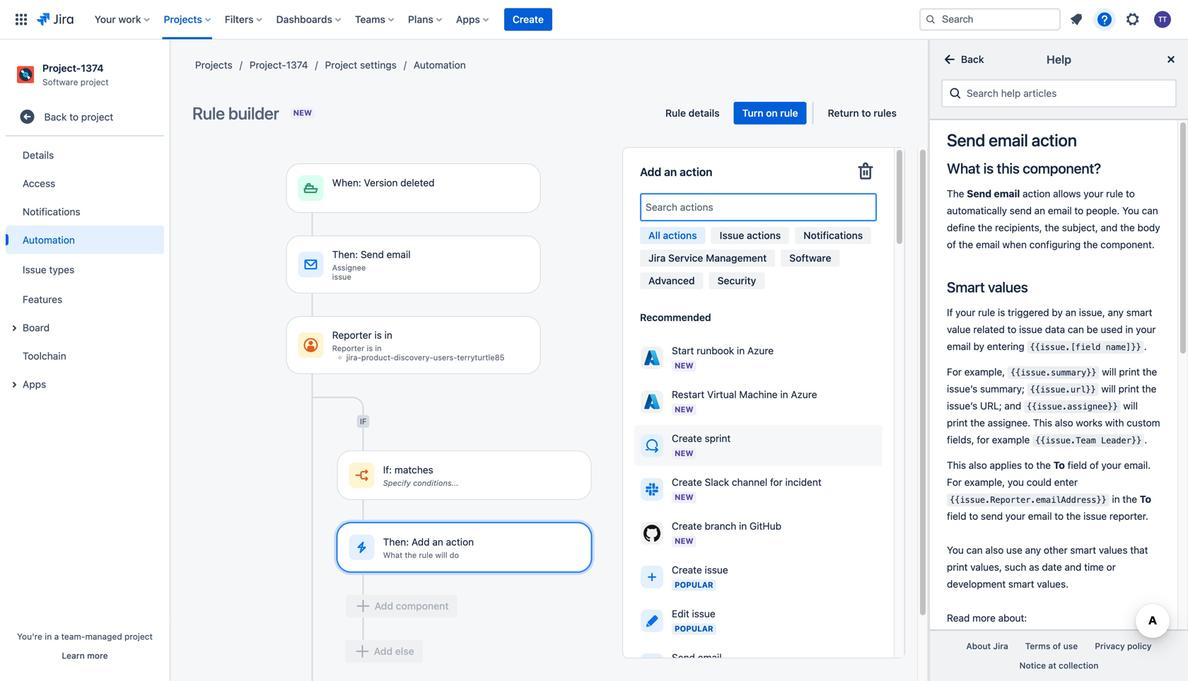 Task type: vqa. For each thing, say whether or not it's contained in the screenshot.
Space Element
no



Task type: describe. For each thing, give the bounding box(es) containing it.
when: version deleted
[[332, 177, 435, 189]]

if: matches specify conditions...
[[383, 464, 459, 488]]

more
[[87, 651, 108, 661]]

apps button
[[6, 370, 164, 398]]

in inside restart virtual machine in azure new
[[780, 389, 788, 400]]

0 vertical spatial is
[[375, 329, 382, 341]]

send email
[[672, 652, 722, 664]]

to for back
[[69, 111, 79, 123]]

0 vertical spatial an
[[664, 165, 677, 179]]

sprint
[[705, 433, 731, 444]]

primary element
[[8, 0, 908, 39]]

2 vertical spatial delete image
[[558, 445, 575, 462]]

your
[[95, 13, 116, 25]]

new inside create slack channel for incident new
[[675, 493, 694, 502]]

back to project link
[[6, 103, 164, 131]]

popular for create
[[675, 580, 713, 590]]

builder
[[228, 103, 279, 123]]

1374 for project-1374
[[286, 59, 308, 71]]

runbook
[[697, 345, 734, 357]]

2 vertical spatial project
[[125, 632, 153, 642]]

projects for projects popup button
[[164, 13, 202, 25]]

policy
[[1128, 641, 1152, 651]]

Search field
[[920, 8, 1061, 31]]

jira inside "button"
[[649, 252, 666, 264]]

rule builder
[[192, 103, 279, 123]]

notice at collection
[[1020, 661, 1099, 671]]

project
[[325, 59, 357, 71]]

about
[[967, 641, 991, 651]]

email inside then: send email assignee issue
[[387, 249, 411, 260]]

team-
[[61, 632, 85, 642]]

apps button
[[452, 8, 494, 31]]

turn on rule button
[[734, 102, 807, 125]]

project- for project-1374 software project
[[42, 62, 81, 74]]

machine
[[739, 389, 778, 400]]

issue types link
[[6, 254, 164, 285]]

restart virtual machine in azure new
[[672, 389, 817, 414]]

channel
[[732, 476, 768, 488]]

service
[[668, 252, 703, 264]]

return to rules
[[828, 107, 897, 119]]

terryturtle85
[[457, 353, 505, 362]]

action inside then: add an action what the rule will do
[[446, 536, 474, 548]]

add an action
[[640, 165, 713, 179]]

specify
[[383, 479, 411, 488]]

rule inside then: add an action what the rule will do
[[419, 551, 433, 560]]

access link
[[6, 169, 164, 198]]

new inside create sprint new
[[675, 449, 694, 458]]

slack
[[705, 476, 729, 488]]

do
[[450, 551, 459, 560]]

rule for rule details
[[666, 107, 686, 119]]

add inside then: add an action what the rule will do
[[412, 536, 430, 548]]

matches
[[395, 464, 433, 476]]

project- for project-1374
[[250, 59, 286, 71]]

reporter is in reporter is in jira-product-discovery-users-terryturtle85
[[332, 329, 505, 362]]

project inside project-1374 software project
[[80, 77, 109, 87]]

apps inside apps button
[[23, 378, 46, 390]]

edit
[[672, 608, 690, 620]]

0 vertical spatial add
[[640, 165, 662, 179]]

toolchain
[[23, 350, 66, 362]]

jira inside button
[[994, 641, 1009, 651]]

terms of use
[[1026, 641, 1078, 651]]

access
[[23, 177, 55, 189]]

about jira
[[967, 641, 1009, 651]]

privacy policy
[[1095, 641, 1152, 651]]

close image
[[1163, 51, 1180, 68]]

restart
[[672, 389, 705, 400]]

settings image
[[1125, 11, 1142, 28]]

all actions button
[[640, 227, 706, 244]]

your work
[[95, 13, 141, 25]]

discovery-
[[394, 353, 433, 362]]

issue for create issue
[[705, 564, 728, 576]]

dashboards button
[[272, 8, 347, 31]]

advanced button
[[640, 272, 704, 289]]

automation link for project settings
[[414, 57, 466, 74]]

all
[[649, 230, 661, 241]]

jira service management button
[[640, 250, 775, 267]]

notifications for notifications link
[[23, 206, 80, 217]]

azure inside restart virtual machine in azure new
[[791, 389, 817, 400]]

duplicate image
[[483, 230, 500, 247]]

learn more
[[62, 651, 108, 661]]

azure inside start runbook in azure new
[[748, 345, 774, 357]]

project-1374 link
[[250, 57, 308, 74]]

conditions...
[[413, 479, 459, 488]]

at
[[1049, 661, 1057, 671]]

teams
[[355, 13, 385, 25]]

issue inside then: send email assignee issue
[[332, 272, 351, 282]]

rule details
[[666, 107, 720, 119]]

security
[[718, 275, 756, 286]]

you're in a team-managed project
[[17, 632, 153, 642]]

jira-
[[346, 353, 361, 362]]

create branch in github new
[[672, 520, 782, 546]]

start
[[672, 345, 694, 357]]

project settings link
[[325, 57, 397, 74]]

the
[[405, 551, 417, 560]]

security button
[[709, 272, 765, 289]]

rule details button
[[657, 102, 728, 125]]

back for back to project
[[44, 111, 67, 123]]

users-
[[433, 353, 457, 362]]

expand image
[[6, 376, 23, 393]]

create for create slack channel for incident new
[[672, 476, 702, 488]]

jira service management
[[649, 252, 767, 264]]

filters button
[[221, 8, 268, 31]]

details link
[[6, 141, 164, 169]]

rule for rule builder
[[192, 103, 225, 123]]

delete image for reporter is in
[[507, 311, 524, 328]]

learn more button
[[62, 650, 108, 661]]

teams button
[[351, 8, 400, 31]]

send for send email
[[672, 652, 695, 664]]

terms
[[1026, 641, 1051, 651]]

actions for all actions
[[663, 230, 697, 241]]

create for create
[[513, 13, 544, 25]]

types
[[49, 264, 74, 275]]

board button
[[6, 314, 164, 342]]

notice
[[1020, 661, 1046, 671]]

advanced
[[649, 275, 695, 286]]

new inside create branch in github new
[[675, 537, 694, 546]]

turn
[[742, 107, 764, 119]]

project-1374
[[250, 59, 308, 71]]

1 vertical spatial delete image
[[558, 517, 575, 534]]

0 vertical spatial delete image
[[855, 161, 877, 183]]

plans
[[408, 13, 433, 25]]

create for create issue popular
[[672, 564, 702, 576]]

Search for components field
[[642, 195, 876, 220]]

new inside restart virtual machine in azure new
[[675, 405, 694, 414]]

1 reporter from the top
[[332, 329, 372, 341]]

projects for projects 'link'
[[195, 59, 233, 71]]

issue for issue actions
[[720, 230, 744, 241]]

apps inside apps popup button
[[456, 13, 480, 25]]

software inside button
[[790, 252, 832, 264]]



Task type: locate. For each thing, give the bounding box(es) containing it.
create inside create slack channel for incident new
[[672, 476, 702, 488]]

1 vertical spatial notifications
[[804, 230, 863, 241]]

1 horizontal spatial is
[[375, 329, 382, 341]]

0 horizontal spatial apps
[[23, 378, 46, 390]]

expand image
[[6, 320, 23, 337]]

help
[[1047, 53, 1072, 66]]

0 horizontal spatial automation link
[[6, 226, 164, 254]]

2 actions from the left
[[747, 230, 781, 241]]

1 horizontal spatial 1374
[[286, 59, 308, 71]]

1 vertical spatial email
[[387, 249, 411, 260]]

notifications inside "group"
[[23, 206, 80, 217]]

search image
[[925, 14, 937, 25]]

1 horizontal spatial rule
[[666, 107, 686, 119]]

create for create branch in github new
[[672, 520, 702, 532]]

1374 up back to project link
[[81, 62, 104, 74]]

actions up service
[[663, 230, 697, 241]]

1374 inside project-1374 "link"
[[286, 59, 308, 71]]

notifications link
[[6, 198, 164, 226]]

1 horizontal spatial back
[[961, 53, 984, 65]]

0 horizontal spatial email
[[387, 249, 411, 260]]

azure up machine
[[748, 345, 774, 357]]

1 horizontal spatial email
[[698, 652, 722, 664]]

action down rule details button
[[680, 165, 713, 179]]

product-
[[361, 353, 394, 362]]

to for return
[[862, 107, 871, 119]]

automation link down 'plans' popup button
[[414, 57, 466, 74]]

automation down 'plans' popup button
[[414, 59, 466, 71]]

is
[[375, 329, 382, 341], [367, 344, 373, 353]]

0 horizontal spatial back
[[44, 111, 67, 123]]

0 horizontal spatial azure
[[748, 345, 774, 357]]

all actions
[[649, 230, 697, 241]]

1 vertical spatial software
[[790, 252, 832, 264]]

if
[[360, 417, 367, 426]]

1 vertical spatial apps
[[23, 378, 46, 390]]

project- inside "link"
[[250, 59, 286, 71]]

privacy
[[1095, 641, 1125, 651]]

1374 left project
[[286, 59, 308, 71]]

0 horizontal spatial jira
[[649, 252, 666, 264]]

1374 for project-1374 software project
[[81, 62, 104, 74]]

then: inside then: add an action what the rule will do
[[383, 536, 409, 548]]

project up back to project link
[[80, 77, 109, 87]]

group inside sidebar element
[[6, 137, 164, 403]]

create inside create sprint new
[[672, 433, 702, 444]]

projects link
[[195, 57, 233, 74]]

1 horizontal spatial notifications
[[804, 230, 863, 241]]

is right jira- on the bottom of page
[[367, 344, 373, 353]]

new inside start runbook in azure new
[[675, 361, 694, 370]]

1 horizontal spatial software
[[790, 252, 832, 264]]

apps down the toolchain
[[23, 378, 46, 390]]

email
[[989, 130, 1028, 150], [387, 249, 411, 260], [698, 652, 722, 664]]

0 vertical spatial popular
[[675, 580, 713, 590]]

then: send email assignee issue
[[332, 249, 411, 282]]

1 actions from the left
[[663, 230, 697, 241]]

notifications inside button
[[804, 230, 863, 241]]

managed
[[85, 632, 122, 642]]

project-1374 software project
[[42, 62, 109, 87]]

1 horizontal spatial send
[[672, 652, 695, 664]]

1 horizontal spatial issue
[[720, 230, 744, 241]]

projects
[[164, 13, 202, 25], [195, 59, 233, 71]]

back inside back to project link
[[44, 111, 67, 123]]

0 horizontal spatial software
[[42, 77, 78, 87]]

1 vertical spatial rule
[[419, 551, 433, 560]]

when:
[[332, 177, 361, 189]]

in
[[385, 329, 392, 341], [375, 344, 382, 353], [737, 345, 745, 357], [780, 389, 788, 400], [739, 520, 747, 532], [45, 632, 52, 642]]

issue actions button
[[711, 227, 790, 244]]

sidebar element
[[0, 40, 170, 681]]

1 vertical spatial back
[[44, 111, 67, 123]]

projects inside projects popup button
[[164, 13, 202, 25]]

1 horizontal spatial delete image
[[855, 161, 877, 183]]

1 horizontal spatial apps
[[456, 13, 480, 25]]

1 horizontal spatial actions
[[747, 230, 781, 241]]

1 horizontal spatial azure
[[791, 389, 817, 400]]

issue inside edit issue popular
[[692, 608, 716, 620]]

deleted
[[400, 177, 435, 189]]

1 vertical spatial then:
[[383, 536, 409, 548]]

1 horizontal spatial rule
[[780, 107, 798, 119]]

create left slack
[[672, 476, 702, 488]]

2 popular from the top
[[675, 624, 713, 633]]

back down search field
[[961, 53, 984, 65]]

0 horizontal spatial rule
[[419, 551, 433, 560]]

1 horizontal spatial then:
[[383, 536, 409, 548]]

on
[[766, 107, 778, 119]]

tab list containing all actions
[[640, 221, 877, 295]]

then: for then: add an action
[[383, 536, 409, 548]]

recommended
[[640, 312, 711, 323]]

2 vertical spatial send
[[672, 652, 695, 664]]

issue for edit issue
[[692, 608, 716, 620]]

1 vertical spatial add
[[412, 536, 430, 548]]

an inside then: add an action what the rule will do
[[432, 536, 443, 548]]

rules
[[874, 107, 897, 119]]

features
[[23, 293, 62, 305]]

1 popular from the top
[[675, 580, 713, 590]]

project
[[80, 77, 109, 87], [81, 111, 113, 123], [125, 632, 153, 642]]

back to project
[[44, 111, 113, 123]]

filters
[[225, 13, 254, 25]]

then: up the assignee
[[332, 249, 358, 260]]

email inside button
[[698, 652, 722, 664]]

send for send email action
[[947, 130, 985, 150]]

create
[[513, 13, 544, 25], [672, 433, 702, 444], [672, 476, 702, 488], [672, 520, 702, 532], [672, 564, 702, 576]]

reporter left discovery- at the left
[[332, 344, 365, 353]]

1 horizontal spatial an
[[664, 165, 677, 179]]

in right machine
[[780, 389, 788, 400]]

privacy policy link
[[1087, 637, 1161, 656]]

1 horizontal spatial action
[[680, 165, 713, 179]]

settings
[[360, 59, 397, 71]]

edit issue popular
[[672, 608, 716, 633]]

0 horizontal spatial an
[[432, 536, 443, 548]]

automation link inside sidebar element
[[6, 226, 164, 254]]

back for back
[[961, 53, 984, 65]]

return
[[828, 107, 859, 119]]

use
[[1064, 641, 1078, 651]]

project- up builder
[[250, 59, 286, 71]]

rule left details
[[666, 107, 686, 119]]

1374 inside project-1374 software project
[[81, 62, 104, 74]]

send
[[947, 130, 985, 150], [361, 249, 384, 260], [672, 652, 695, 664]]

actions down search for components field
[[747, 230, 781, 241]]

0 horizontal spatial add
[[412, 536, 430, 548]]

software up back to project
[[42, 77, 78, 87]]

group containing details
[[6, 137, 164, 403]]

1 vertical spatial reporter
[[332, 344, 365, 353]]

create inside create branch in github new
[[672, 520, 702, 532]]

send inside send email button
[[672, 652, 695, 664]]

0 vertical spatial issue
[[720, 230, 744, 241]]

automation link up types
[[6, 226, 164, 254]]

0 vertical spatial back
[[961, 53, 984, 65]]

email for send email
[[698, 652, 722, 664]]

create issue popular
[[672, 564, 728, 590]]

apps right 'plans' popup button
[[456, 13, 480, 25]]

notice at collection link
[[1011, 656, 1107, 676]]

plans button
[[404, 8, 448, 31]]

1 horizontal spatial to
[[862, 107, 871, 119]]

automation for project settings
[[414, 59, 466, 71]]

0 horizontal spatial send
[[361, 249, 384, 260]]

duplicate image
[[483, 311, 500, 328]]

0 vertical spatial notifications
[[23, 206, 80, 217]]

1 vertical spatial issue
[[23, 264, 46, 275]]

software down notifications button
[[790, 252, 832, 264]]

project up details link
[[81, 111, 113, 123]]

popular for edit
[[675, 624, 713, 633]]

0 vertical spatial rule
[[780, 107, 798, 119]]

back up details
[[44, 111, 67, 123]]

issue actions
[[720, 230, 781, 241]]

0 vertical spatial reporter
[[332, 329, 372, 341]]

sidebar navigation image
[[154, 57, 185, 85]]

an up will
[[432, 536, 443, 548]]

delete image
[[507, 230, 524, 247], [507, 311, 524, 328], [558, 445, 575, 462]]

project- up back to project
[[42, 62, 81, 74]]

projects right sidebar navigation image
[[195, 59, 233, 71]]

0 horizontal spatial delete image
[[558, 517, 575, 534]]

collection
[[1059, 661, 1099, 671]]

if:
[[383, 464, 392, 476]]

action for add an action
[[680, 165, 713, 179]]

an down rule details button
[[664, 165, 677, 179]]

rule inside button
[[780, 107, 798, 119]]

banner
[[0, 0, 1188, 40]]

automation for notifications
[[23, 234, 75, 246]]

1 vertical spatial is
[[367, 344, 373, 353]]

0 horizontal spatial actions
[[663, 230, 697, 241]]

1 vertical spatial issue
[[705, 564, 728, 576]]

learn
[[62, 651, 85, 661]]

group
[[6, 137, 164, 403]]

create left sprint at the right bottom of the page
[[672, 433, 702, 444]]

1 vertical spatial popular
[[675, 624, 713, 633]]

0 vertical spatial delete image
[[507, 230, 524, 247]]

4 new from the top
[[675, 493, 694, 502]]

popular
[[675, 580, 713, 590], [675, 624, 713, 633]]

2 reporter from the top
[[332, 344, 365, 353]]

add
[[640, 165, 662, 179], [412, 536, 430, 548]]

1 vertical spatial azure
[[791, 389, 817, 400]]

jira image
[[37, 11, 73, 28], [37, 11, 73, 28]]

actions for issue actions
[[747, 230, 781, 241]]

1 horizontal spatial project-
[[250, 59, 286, 71]]

automation
[[414, 59, 466, 71], [23, 234, 75, 246]]

add up the
[[412, 536, 430, 548]]

rule inside button
[[666, 107, 686, 119]]

issue inside button
[[720, 230, 744, 241]]

1 vertical spatial delete image
[[507, 311, 524, 328]]

what
[[383, 551, 403, 560]]

project- inside project-1374 software project
[[42, 62, 81, 74]]

reporter up jira- on the bottom of page
[[332, 329, 372, 341]]

0 horizontal spatial issue
[[23, 264, 46, 275]]

in inside sidebar element
[[45, 632, 52, 642]]

in up product-
[[385, 329, 392, 341]]

add up all
[[640, 165, 662, 179]]

in left a
[[45, 632, 52, 642]]

0 horizontal spatial action
[[446, 536, 474, 548]]

return to rules button
[[820, 102, 905, 125]]

issue inside "group"
[[23, 264, 46, 275]]

0 horizontal spatial automation
[[23, 234, 75, 246]]

jira right about
[[994, 641, 1009, 651]]

issue for issue types
[[23, 264, 46, 275]]

popular up the edit
[[675, 580, 713, 590]]

1 horizontal spatial automation
[[414, 59, 466, 71]]

issue up management
[[720, 230, 744, 241]]

then: inside then: send email assignee issue
[[332, 249, 358, 260]]

action for send email action
[[1032, 130, 1077, 150]]

automation link for notifications
[[6, 226, 164, 254]]

software button
[[781, 250, 840, 267]]

assignee
[[332, 263, 366, 272]]

issue left types
[[23, 264, 46, 275]]

you're
[[17, 632, 42, 642]]

create left branch
[[672, 520, 702, 532]]

0 horizontal spatial to
[[69, 111, 79, 123]]

branch
[[705, 520, 737, 532]]

board
[[23, 322, 50, 333]]

0 vertical spatial send
[[947, 130, 985, 150]]

about jira button
[[958, 637, 1017, 656]]

1 horizontal spatial automation link
[[414, 57, 466, 74]]

rule
[[192, 103, 225, 123], [666, 107, 686, 119]]

then: add an action what the rule will do
[[383, 536, 474, 560]]

azure right machine
[[791, 389, 817, 400]]

notifications down access
[[23, 206, 80, 217]]

send email action
[[947, 130, 1077, 150]]

new
[[293, 108, 312, 117]]

of
[[1053, 641, 1061, 651]]

0 horizontal spatial 1374
[[81, 62, 104, 74]]

0 vertical spatial then:
[[332, 249, 358, 260]]

popular inside edit issue popular
[[675, 624, 713, 633]]

notifications for notifications button
[[804, 230, 863, 241]]

1 vertical spatial action
[[680, 165, 713, 179]]

action up do at the bottom left of the page
[[446, 536, 474, 548]]

0 vertical spatial automation link
[[414, 57, 466, 74]]

0 vertical spatial action
[[1032, 130, 1077, 150]]

in right runbook
[[737, 345, 745, 357]]

reporter
[[332, 329, 372, 341], [332, 344, 365, 353]]

incident
[[786, 476, 822, 488]]

projects up sidebar navigation image
[[164, 13, 202, 25]]

0 vertical spatial software
[[42, 77, 78, 87]]

action
[[1032, 130, 1077, 150], [680, 165, 713, 179], [446, 536, 474, 548]]

apps
[[456, 13, 480, 25], [23, 378, 46, 390]]

rule right the
[[419, 551, 433, 560]]

issue types
[[23, 264, 74, 275]]

1 new from the top
[[675, 361, 694, 370]]

create right apps popup button
[[513, 13, 544, 25]]

in inside start runbook in azure new
[[737, 345, 745, 357]]

work
[[118, 13, 141, 25]]

version
[[364, 177, 398, 189]]

create slack channel for incident new
[[672, 476, 822, 502]]

0 horizontal spatial notifications
[[23, 206, 80, 217]]

banner containing your work
[[0, 0, 1188, 40]]

to inside back to project link
[[69, 111, 79, 123]]

1 horizontal spatial add
[[640, 165, 662, 179]]

back inside back button
[[961, 53, 984, 65]]

0 vertical spatial apps
[[456, 13, 480, 25]]

0 vertical spatial automation
[[414, 59, 466, 71]]

tab list
[[640, 221, 877, 295]]

0 vertical spatial projects
[[164, 13, 202, 25]]

2 horizontal spatial action
[[1032, 130, 1077, 150]]

actions
[[663, 230, 697, 241], [747, 230, 781, 241]]

software inside project-1374 software project
[[42, 77, 78, 87]]

appswitcher icon image
[[13, 11, 30, 28]]

jira
[[649, 252, 666, 264], [994, 641, 1009, 651]]

0 horizontal spatial rule
[[192, 103, 225, 123]]

is up product-
[[375, 329, 382, 341]]

then: for then: send email
[[332, 249, 358, 260]]

0 vertical spatial project
[[80, 77, 109, 87]]

popular inside create issue popular
[[675, 580, 713, 590]]

jira down all
[[649, 252, 666, 264]]

0 vertical spatial jira
[[649, 252, 666, 264]]

management
[[706, 252, 767, 264]]

1 vertical spatial jira
[[994, 641, 1009, 651]]

project-
[[250, 59, 286, 71], [42, 62, 81, 74]]

2 vertical spatial issue
[[692, 608, 716, 620]]

turn on rule
[[742, 107, 798, 119]]

in right branch
[[739, 520, 747, 532]]

Search help articles field
[[963, 81, 1170, 106]]

in inside create branch in github new
[[739, 520, 747, 532]]

features link
[[6, 285, 164, 314]]

change trigger image
[[507, 158, 524, 175]]

1 vertical spatial automation
[[23, 234, 75, 246]]

0 horizontal spatial then:
[[332, 249, 358, 260]]

automation up issue types
[[23, 234, 75, 246]]

3 new from the top
[[675, 449, 694, 458]]

create for create sprint new
[[672, 433, 702, 444]]

popular down the edit
[[675, 624, 713, 633]]

2 new from the top
[[675, 405, 694, 414]]

rule left builder
[[192, 103, 225, 123]]

5 new from the top
[[675, 537, 694, 546]]

automation inside sidebar element
[[23, 234, 75, 246]]

delete image for then: send email
[[507, 230, 524, 247]]

email for send email action
[[989, 130, 1028, 150]]

1 vertical spatial automation link
[[6, 226, 164, 254]]

2 horizontal spatial send
[[947, 130, 985, 150]]

issue inside create issue popular
[[705, 564, 728, 576]]

1 vertical spatial an
[[432, 536, 443, 548]]

details
[[689, 107, 720, 119]]

send inside then: send email assignee issue
[[361, 249, 384, 260]]

2 vertical spatial email
[[698, 652, 722, 664]]

to left 'rules'
[[862, 107, 871, 119]]

notifications image
[[1068, 11, 1085, 28]]

0 horizontal spatial project-
[[42, 62, 81, 74]]

2 horizontal spatial email
[[989, 130, 1028, 150]]

project right managed
[[125, 632, 153, 642]]

rule right the on
[[780, 107, 798, 119]]

to up details link
[[69, 111, 79, 123]]

to inside return to rules button
[[862, 107, 871, 119]]

notifications up software button
[[804, 230, 863, 241]]

will
[[435, 551, 447, 560]]

virtual
[[707, 389, 737, 400]]

2 vertical spatial action
[[446, 536, 474, 548]]

action down search help articles field
[[1032, 130, 1077, 150]]

0 vertical spatial issue
[[332, 272, 351, 282]]

in right jira- on the bottom of page
[[375, 344, 382, 353]]

create inside button
[[513, 13, 544, 25]]

an
[[664, 165, 677, 179], [432, 536, 443, 548]]

your profile and settings image
[[1154, 11, 1171, 28]]

delete image
[[855, 161, 877, 183], [558, 517, 575, 534]]

create up the edit
[[672, 564, 702, 576]]

then: up what
[[383, 536, 409, 548]]

create inside create issue popular
[[672, 564, 702, 576]]

0 vertical spatial azure
[[748, 345, 774, 357]]

1 horizontal spatial jira
[[994, 641, 1009, 651]]

1 vertical spatial send
[[361, 249, 384, 260]]

1 vertical spatial project
[[81, 111, 113, 123]]

help image
[[1096, 11, 1113, 28]]

0 vertical spatial email
[[989, 130, 1028, 150]]



